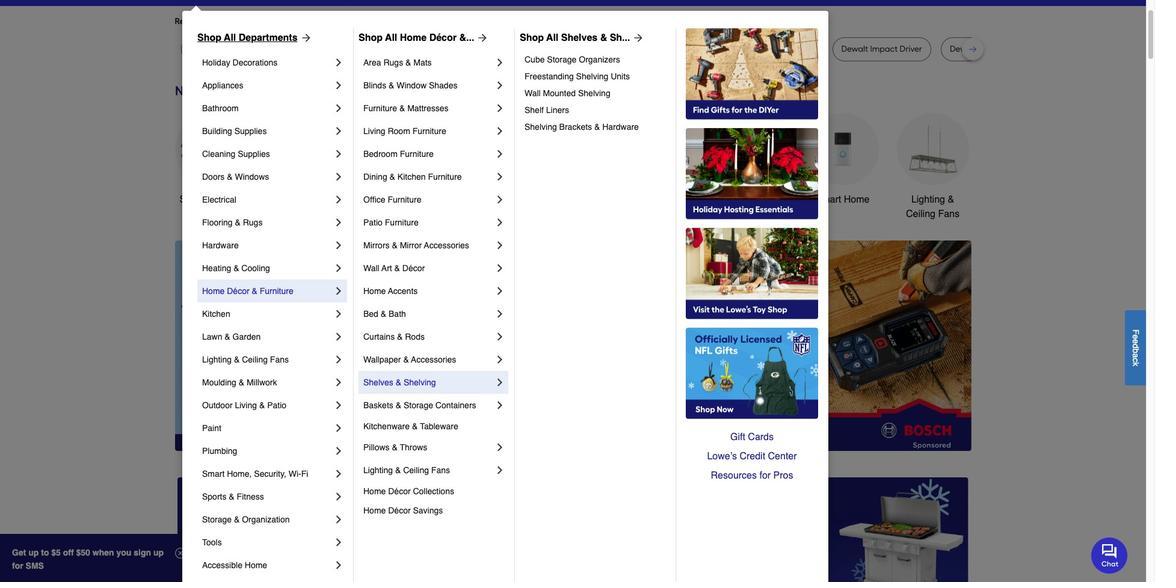 Task type: describe. For each thing, give the bounding box(es) containing it.
furniture up the bedroom furniture link
[[413, 126, 447, 136]]

drill for dewalt drill bit
[[345, 44, 360, 54]]

lawn & garden link
[[202, 326, 333, 349]]

more suggestions for you
[[308, 16, 406, 26]]

heating & cooling
[[202, 264, 270, 273]]

décor for home décor savings
[[388, 506, 411, 516]]

chevron right image for bed & bath
[[494, 308, 506, 320]]

patio furniture
[[364, 218, 419, 228]]

smart for smart home, security, wi-fi
[[202, 470, 225, 479]]

dining & kitchen furniture
[[364, 172, 462, 182]]

décor for home décor & furniture
[[227, 287, 250, 296]]

dewalt drill bit
[[317, 44, 371, 54]]

décor for home décor collections
[[388, 487, 411, 497]]

shop all departments
[[197, 33, 298, 43]]

dewalt drill bit set
[[951, 44, 1020, 54]]

arrow right image for shop all home décor &...
[[475, 32, 489, 44]]

officially licensed n f l gifts. shop now. image
[[686, 328, 819, 420]]

0 vertical spatial patio
[[364, 218, 383, 228]]

d
[[1132, 344, 1141, 349]]

for left pros on the bottom
[[760, 471, 771, 482]]

cube storage organizers link
[[525, 51, 668, 68]]

storage inside baskets & storage containers link
[[404, 401, 433, 411]]

arrow right image for shop all departments
[[298, 32, 312, 44]]

scroll to item #2 element
[[648, 429, 679, 436]]

curtains & rods
[[364, 332, 425, 342]]

chevron right image for sports & fitness link
[[333, 491, 345, 503]]

chevron right image for holiday decorations link
[[333, 57, 345, 69]]

off
[[63, 548, 74, 558]]

drill for dewalt drill
[[720, 44, 734, 54]]

bit for dewalt drill bit set
[[996, 44, 1005, 54]]

chevron right image for building supplies 'link' at the top left
[[333, 125, 345, 137]]

drill for dewalt drill bit set
[[979, 44, 994, 54]]

home décor & furniture
[[202, 287, 294, 296]]

smart home
[[816, 194, 870, 205]]

cleaning supplies link
[[202, 143, 333, 166]]

bed & bath link
[[364, 303, 494, 326]]

you for recommended searches for you
[[284, 16, 299, 26]]

more suggestions for you link
[[308, 16, 415, 28]]

0 vertical spatial living
[[364, 126, 386, 136]]

chevron right image for heating & cooling link
[[333, 262, 345, 275]]

outdoor for outdoor tools & equipment
[[628, 194, 663, 205]]

rods
[[405, 332, 425, 342]]

bed
[[364, 309, 379, 319]]

dining & kitchen furniture link
[[364, 166, 494, 188]]

blinds & window shades
[[364, 81, 458, 90]]

building supplies
[[202, 126, 267, 136]]

you
[[116, 548, 131, 558]]

cards
[[748, 432, 774, 443]]

décor down mirrors & mirror accessories
[[403, 264, 425, 273]]

1 horizontal spatial lighting
[[364, 466, 393, 476]]

more
[[308, 16, 328, 26]]

1 vertical spatial ceiling
[[242, 355, 268, 365]]

shelving down cube storage organizers link
[[576, 72, 609, 81]]

chevron right image for blinds & window shades link
[[494, 79, 506, 92]]

1 horizontal spatial bathroom
[[732, 194, 774, 205]]

to
[[41, 548, 49, 558]]

sh...
[[610, 33, 631, 43]]

2 e from the top
[[1132, 339, 1141, 344]]

home décor collections link
[[364, 482, 506, 501]]

chevron right image for pillows & throws link
[[494, 442, 506, 454]]

0 vertical spatial lighting & ceiling fans
[[907, 194, 960, 220]]

lowe's
[[708, 452, 737, 462]]

shelving up baskets & storage containers
[[404, 378, 436, 388]]

decorations for christmas
[[456, 209, 508, 220]]

electrical link
[[202, 188, 333, 211]]

impact driver
[[762, 44, 814, 54]]

3 impact from the left
[[871, 44, 898, 54]]

all for departments
[[224, 33, 236, 43]]

1 vertical spatial tools link
[[202, 532, 333, 554]]

1 horizontal spatial bathroom link
[[717, 113, 789, 207]]

wall art & décor
[[364, 264, 425, 273]]

flooring & rugs
[[202, 218, 263, 228]]

shop all shelves & sh...
[[520, 33, 631, 43]]

holiday
[[202, 58, 230, 67]]

1 horizontal spatial fans
[[432, 466, 450, 476]]

kitchenware & tableware
[[364, 422, 459, 432]]

suggestions
[[330, 16, 377, 26]]

moulding
[[202, 378, 236, 388]]

& inside lighting & ceiling fans
[[948, 194, 955, 205]]

for right suggestions
[[379, 16, 390, 26]]

0 horizontal spatial bathroom link
[[202, 97, 333, 120]]

baskets & storage containers
[[364, 401, 477, 411]]

organizers
[[579, 55, 621, 64]]

$5
[[51, 548, 61, 558]]

chevron right image for kitchen link
[[333, 308, 345, 320]]

equipment
[[639, 209, 686, 220]]

for inside the 'get up to $5 off $50 when you sign up for sms'
[[12, 562, 23, 571]]

center
[[768, 452, 797, 462]]

office furniture link
[[364, 188, 494, 211]]

shelving brackets & hardware link
[[525, 119, 668, 135]]

flooring & rugs link
[[202, 211, 333, 234]]

shop all departments link
[[197, 31, 312, 45]]

supplies for building supplies
[[235, 126, 267, 136]]

get up to $5 off $50 when you sign up for sms
[[12, 548, 164, 571]]

millwork
[[247, 378, 277, 388]]

bath
[[389, 309, 406, 319]]

kitchen inside kitchen link
[[202, 309, 230, 319]]

containers
[[436, 401, 477, 411]]

advertisement region
[[389, 241, 972, 454]]

resources for pros
[[711, 471, 794, 482]]

tools inside the outdoor tools & equipment
[[665, 194, 688, 205]]

1 horizontal spatial lighting & ceiling fans link
[[364, 459, 494, 482]]

cooling
[[242, 264, 270, 273]]

home décor savings
[[364, 506, 443, 516]]

storage inside storage & organization link
[[202, 515, 232, 525]]

chevron right image for furniture & mattresses
[[494, 102, 506, 114]]

dewalt drill
[[691, 44, 734, 54]]

chevron right image for plumbing
[[333, 445, 345, 458]]

smart for smart home
[[816, 194, 842, 205]]

moulding & millwork link
[[202, 371, 333, 394]]

shelving down shelf liners
[[525, 122, 557, 132]]

2 up from the left
[[153, 548, 164, 558]]

chevron right image for baskets & storage containers
[[494, 400, 506, 412]]

chevron right image for accessible home
[[333, 560, 345, 572]]

furniture down blinds
[[364, 104, 397, 113]]

0 horizontal spatial shelves
[[364, 378, 394, 388]]

living room furniture link
[[364, 120, 494, 143]]

f e e d b a c k
[[1132, 330, 1141, 367]]

1 e from the top
[[1132, 335, 1141, 339]]

furniture down heating & cooling link
[[260, 287, 294, 296]]

impact for impact driver bit
[[480, 44, 507, 54]]

impact for impact driver
[[762, 44, 790, 54]]

shelf liners link
[[525, 102, 668, 119]]

b
[[1132, 349, 1141, 353]]

shop all shelves & sh... link
[[520, 31, 645, 45]]

1 horizontal spatial tools
[[380, 194, 403, 205]]

cleaning supplies
[[202, 149, 270, 159]]

sports & fitness
[[202, 492, 264, 502]]

heating
[[202, 264, 231, 273]]

3 bit from the left
[[588, 44, 597, 54]]

accessories inside 'link'
[[411, 355, 457, 365]]

fans inside lighting & ceiling fans
[[939, 209, 960, 220]]

shop these last-minute gifts. $99 or less. quantities are limited and won't last. image
[[175, 241, 369, 451]]

garden
[[233, 332, 261, 342]]

dewalt for dewalt drill
[[691, 44, 718, 54]]

building supplies link
[[202, 120, 333, 143]]

chevron right image for home accents
[[494, 285, 506, 297]]

get
[[12, 548, 26, 558]]

resources
[[711, 471, 757, 482]]

brackets
[[560, 122, 592, 132]]

chevron right image for mirrors & mirror accessories link
[[494, 240, 506, 252]]

new deals every day during 25 days of deals image
[[175, 81, 972, 101]]

recommended searches for you
[[175, 16, 299, 26]]

chevron right image for appliances
[[333, 79, 345, 92]]

chevron right image for the moulding & millwork 'link'
[[333, 377, 345, 389]]

1 vertical spatial lighting
[[202, 355, 232, 365]]

2 set from the left
[[1007, 44, 1020, 54]]

outdoor tools & equipment
[[628, 194, 697, 220]]

furniture up the mirror
[[385, 218, 419, 228]]

lighting inside lighting & ceiling fans
[[912, 194, 946, 205]]

1 horizontal spatial ceiling
[[403, 466, 429, 476]]

pros
[[774, 471, 794, 482]]

storage & organization link
[[202, 509, 333, 532]]



Task type: locate. For each thing, give the bounding box(es) containing it.
1 vertical spatial smart
[[202, 470, 225, 479]]

1 drill from the left
[[345, 44, 360, 54]]

all inside shop all departments link
[[224, 33, 236, 43]]

storage inside cube storage organizers link
[[547, 55, 577, 64]]

wall left art
[[364, 264, 380, 273]]

1 horizontal spatial kitchen
[[398, 172, 426, 182]]

1 you from the left
[[284, 16, 299, 26]]

accents
[[388, 287, 418, 296]]

2 vertical spatial storage
[[202, 515, 232, 525]]

dewalt for dewalt drill bit set
[[951, 44, 977, 54]]

2 horizontal spatial lighting
[[912, 194, 946, 205]]

all inside shop all home décor &... link
[[385, 33, 398, 43]]

shop up cube
[[520, 33, 544, 43]]

hardware down the flooring
[[202, 241, 239, 250]]

1 vertical spatial living
[[235, 401, 257, 411]]

2 driver from the left
[[792, 44, 814, 54]]

2 vertical spatial ceiling
[[403, 466, 429, 476]]

1 horizontal spatial arrow right image
[[475, 32, 489, 44]]

furniture & mattresses link
[[364, 97, 494, 120]]

0 vertical spatial fans
[[939, 209, 960, 220]]

1 horizontal spatial you
[[391, 16, 406, 26]]

2 shop from the left
[[359, 33, 383, 43]]

1 vertical spatial storage
[[404, 401, 433, 411]]

2 vertical spatial lighting & ceiling fans
[[364, 466, 450, 476]]

2 horizontal spatial driver
[[900, 44, 923, 54]]

christmas decorations link
[[446, 113, 518, 222]]

outdoor tools & equipment link
[[626, 113, 699, 222]]

décor down heating & cooling
[[227, 287, 250, 296]]

gift
[[731, 432, 746, 443]]

chevron right image for outdoor living & patio link at left
[[333, 400, 345, 412]]

wall for wall mounted shelving
[[525, 88, 541, 98]]

2 vertical spatial lighting & ceiling fans link
[[364, 459, 494, 482]]

recommended searches for you heading
[[175, 16, 972, 28]]

1 horizontal spatial smart
[[816, 194, 842, 205]]

home décor & furniture link
[[202, 280, 333, 303]]

0 vertical spatial hardware
[[603, 122, 639, 132]]

freestanding shelving units
[[525, 72, 630, 81]]

1 shop from the left
[[197, 33, 222, 43]]

1 set from the left
[[599, 44, 612, 54]]

outdoor inside outdoor living & patio link
[[202, 401, 233, 411]]

2 impact from the left
[[762, 44, 790, 54]]

1 vertical spatial hardware
[[202, 241, 239, 250]]

2 drill from the left
[[571, 44, 586, 54]]

accessible
[[202, 561, 243, 571]]

bit
[[362, 44, 371, 54], [534, 44, 544, 54], [588, 44, 597, 54], [996, 44, 1005, 54]]

2 bit from the left
[[534, 44, 544, 54]]

3 shop from the left
[[520, 33, 544, 43]]

décor
[[430, 33, 457, 43], [403, 264, 425, 273], [227, 287, 250, 296], [388, 487, 411, 497], [388, 506, 411, 516]]

chevron right image
[[333, 57, 345, 69], [494, 79, 506, 92], [333, 102, 345, 114], [333, 125, 345, 137], [333, 148, 345, 160], [333, 171, 345, 183], [494, 171, 506, 183], [333, 194, 345, 206], [494, 194, 506, 206], [333, 217, 345, 229], [333, 240, 345, 252], [494, 240, 506, 252], [333, 262, 345, 275], [333, 308, 345, 320], [333, 331, 345, 343], [494, 331, 506, 343], [333, 354, 345, 366], [333, 377, 345, 389], [333, 400, 345, 412], [333, 423, 345, 435], [494, 442, 506, 454], [494, 465, 506, 477], [333, 491, 345, 503]]

all down recommended searches for you
[[224, 33, 236, 43]]

2 horizontal spatial lighting & ceiling fans
[[907, 194, 960, 220]]

2 dewalt from the left
[[691, 44, 718, 54]]

shop down recommended
[[197, 33, 222, 43]]

cube storage organizers
[[525, 55, 621, 64]]

0 vertical spatial accessories
[[424, 241, 469, 250]]

all inside shop all deals link
[[205, 194, 215, 205]]

tools up equipment
[[665, 194, 688, 205]]

0 horizontal spatial living
[[235, 401, 257, 411]]

e up b
[[1132, 339, 1141, 344]]

2 horizontal spatial shop
[[520, 33, 544, 43]]

None search field
[[448, 0, 777, 7]]

up right sign
[[153, 548, 164, 558]]

0 vertical spatial lighting
[[912, 194, 946, 205]]

1 horizontal spatial rugs
[[384, 58, 403, 67]]

curtains & rods link
[[364, 326, 494, 349]]

0 horizontal spatial shop
[[197, 33, 222, 43]]

1 vertical spatial bathroom
[[732, 194, 774, 205]]

outdoor down moulding
[[202, 401, 233, 411]]

chevron right image for electrical 'link'
[[333, 194, 345, 206]]

credit
[[740, 452, 766, 462]]

all for deals
[[205, 194, 215, 205]]

0 vertical spatial decorations
[[233, 58, 278, 67]]

0 horizontal spatial patio
[[267, 401, 287, 411]]

deals
[[218, 194, 242, 205]]

chevron right image for the doors & windows link at top left
[[333, 171, 345, 183]]

0 horizontal spatial rugs
[[243, 218, 263, 228]]

2 horizontal spatial ceiling
[[907, 209, 936, 220]]

mirrors & mirror accessories link
[[364, 234, 494, 257]]

smart inside "link"
[[202, 470, 225, 479]]

arrow right image
[[298, 32, 312, 44], [475, 32, 489, 44], [950, 346, 962, 358]]

kitchenware
[[364, 422, 410, 432]]

chevron right image for bedroom furniture
[[494, 148, 506, 160]]

2 vertical spatial fans
[[432, 466, 450, 476]]

savings
[[413, 506, 443, 516]]

1 vertical spatial outdoor
[[202, 401, 233, 411]]

pillows & throws link
[[364, 436, 494, 459]]

chat invite button image
[[1092, 537, 1129, 574]]

chevron right image for patio furniture
[[494, 217, 506, 229]]

outdoor inside the outdoor tools & equipment
[[628, 194, 663, 205]]

0 horizontal spatial storage
[[202, 515, 232, 525]]

living down moulding & millwork
[[235, 401, 257, 411]]

area rugs & mats link
[[364, 51, 494, 74]]

supplies up cleaning supplies
[[235, 126, 267, 136]]

chevron right image for smart home, security, wi-fi
[[333, 468, 345, 480]]

1 bit from the left
[[362, 44, 371, 54]]

0 vertical spatial outdoor
[[628, 194, 663, 205]]

1 horizontal spatial patio
[[364, 218, 383, 228]]

bathroom link
[[202, 97, 333, 120], [717, 113, 789, 207]]

hardware link
[[202, 234, 333, 257]]

up to 35 percent off select small appliances. image
[[448, 478, 699, 583]]

2 horizontal spatial storage
[[547, 55, 577, 64]]

1 horizontal spatial hardware
[[603, 122, 639, 132]]

chevron right image for paint link
[[333, 423, 345, 435]]

f
[[1132, 330, 1141, 335]]

0 horizontal spatial up
[[28, 548, 39, 558]]

find gifts for the diyer. image
[[686, 28, 819, 120]]

when
[[93, 548, 114, 558]]

all right the shop
[[205, 194, 215, 205]]

office furniture
[[364, 195, 422, 205]]

shop for shop all departments
[[197, 33, 222, 43]]

plumbing link
[[202, 440, 333, 463]]

decorations down christmas
[[456, 209, 508, 220]]

organization
[[242, 515, 290, 525]]

outdoor living & patio
[[202, 401, 287, 411]]

0 vertical spatial supplies
[[235, 126, 267, 136]]

lowe's credit center link
[[686, 447, 819, 467]]

you left more
[[284, 16, 299, 26]]

3 dewalt from the left
[[842, 44, 869, 54]]

mirrors
[[364, 241, 390, 250]]

1 horizontal spatial lighting & ceiling fans
[[364, 466, 450, 476]]

1 dewalt from the left
[[317, 44, 343, 54]]

2 horizontal spatial arrow right image
[[950, 346, 962, 358]]

rugs right area
[[384, 58, 403, 67]]

pillows
[[364, 443, 390, 453]]

storage up freestanding
[[547, 55, 577, 64]]

outdoor for outdoor living & patio
[[202, 401, 233, 411]]

chevron right image for dining & kitchen furniture link
[[494, 171, 506, 183]]

4 drill from the left
[[979, 44, 994, 54]]

1 up from the left
[[28, 548, 39, 558]]

scroll to item #4 image
[[708, 430, 737, 435]]

home décor savings link
[[364, 501, 506, 521]]

shop for shop all shelves & sh...
[[520, 33, 544, 43]]

all inside "shop all shelves & sh..." link
[[547, 33, 559, 43]]

appliances
[[202, 81, 244, 90]]

kitchen inside dining & kitchen furniture link
[[398, 172, 426, 182]]

1 driver from the left
[[509, 44, 532, 54]]

holiday hosting essentials. image
[[686, 128, 819, 220]]

1 vertical spatial lighting & ceiling fans link
[[202, 349, 333, 371]]

dewalt for dewalt drill bit
[[317, 44, 343, 54]]

rugs down electrical 'link'
[[243, 218, 263, 228]]

1 vertical spatial supplies
[[238, 149, 270, 159]]

decorations for holiday
[[233, 58, 278, 67]]

1 horizontal spatial driver
[[792, 44, 814, 54]]

chevron right image for the 'office furniture' link on the top left of page
[[494, 194, 506, 206]]

0 horizontal spatial set
[[599, 44, 612, 54]]

chevron right image for flooring & rugs link
[[333, 217, 345, 229]]

2 horizontal spatial tools
[[665, 194, 688, 205]]

décor down the home décor collections
[[388, 506, 411, 516]]

visit the lowe's toy shop. image
[[686, 228, 819, 320]]

chevron right image
[[494, 57, 506, 69], [333, 79, 345, 92], [494, 102, 506, 114], [494, 125, 506, 137], [494, 148, 506, 160], [494, 217, 506, 229], [494, 262, 506, 275], [333, 285, 345, 297], [494, 285, 506, 297], [494, 308, 506, 320], [494, 354, 506, 366], [494, 377, 506, 389], [494, 400, 506, 412], [333, 445, 345, 458], [333, 468, 345, 480], [333, 514, 345, 526], [333, 537, 345, 549], [333, 560, 345, 572]]

decorations
[[233, 58, 278, 67], [456, 209, 508, 220]]

scroll to item #5 image
[[737, 430, 766, 435]]

4 dewalt from the left
[[951, 44, 977, 54]]

4 bit from the left
[[996, 44, 1005, 54]]

chevron right image for home décor & furniture
[[333, 285, 345, 297]]

curtains
[[364, 332, 395, 342]]

recommended
[[175, 16, 233, 26]]

shop all deals
[[180, 194, 242, 205]]

0 vertical spatial storage
[[547, 55, 577, 64]]

shop down more suggestions for you link
[[359, 33, 383, 43]]

wallpaper & accessories link
[[364, 349, 494, 371]]

bit for impact driver bit
[[534, 44, 544, 54]]

2 horizontal spatial lighting & ceiling fans link
[[897, 113, 970, 222]]

2 horizontal spatial fans
[[939, 209, 960, 220]]

gift cards link
[[686, 428, 819, 447]]

0 vertical spatial rugs
[[384, 58, 403, 67]]

arrow right image
[[631, 32, 645, 44]]

bedroom
[[364, 149, 398, 159]]

0 vertical spatial lighting & ceiling fans link
[[897, 113, 970, 222]]

chevron right image for wallpaper & accessories
[[494, 354, 506, 366]]

0 vertical spatial bathroom
[[202, 104, 239, 113]]

furniture up "dining & kitchen furniture"
[[400, 149, 434, 159]]

0 horizontal spatial tools link
[[202, 532, 333, 554]]

chevron right image for storage & organization
[[333, 514, 345, 526]]

1 horizontal spatial set
[[1007, 44, 1020, 54]]

chevron right image for area rugs & mats
[[494, 57, 506, 69]]

bathroom
[[202, 104, 239, 113], [732, 194, 774, 205]]

pillows & throws
[[364, 443, 428, 453]]

all for shelves
[[547, 33, 559, 43]]

outdoor up equipment
[[628, 194, 663, 205]]

3 driver from the left
[[900, 44, 923, 54]]

1 vertical spatial shelves
[[364, 378, 394, 388]]

1 horizontal spatial shop
[[359, 33, 383, 43]]

shelves up baskets
[[364, 378, 394, 388]]

chevron right image for lawn & garden link
[[333, 331, 345, 343]]

e up 'd'
[[1132, 335, 1141, 339]]

1 horizontal spatial living
[[364, 126, 386, 136]]

shelves up drill bit set
[[562, 33, 598, 43]]

impact
[[480, 44, 507, 54], [762, 44, 790, 54], [871, 44, 898, 54]]

shelving up shelf liners link
[[579, 88, 611, 98]]

0 vertical spatial tools link
[[355, 113, 428, 207]]

supplies for cleaning supplies
[[238, 149, 270, 159]]

tools up accessible
[[202, 538, 222, 548]]

1 vertical spatial rugs
[[243, 218, 263, 228]]

living room furniture
[[364, 126, 447, 136]]

bedroom furniture
[[364, 149, 434, 159]]

supplies up windows
[[238, 149, 270, 159]]

& inside the outdoor tools & equipment
[[691, 194, 697, 205]]

0 horizontal spatial arrow right image
[[298, 32, 312, 44]]

dewalt
[[317, 44, 343, 54], [691, 44, 718, 54], [842, 44, 869, 54], [951, 44, 977, 54]]

1 horizontal spatial tools link
[[355, 113, 428, 207]]

supplies
[[235, 126, 267, 136], [238, 149, 270, 159]]

mounted
[[543, 88, 576, 98]]

shop for shop all home décor &...
[[359, 33, 383, 43]]

e
[[1132, 335, 1141, 339], [1132, 339, 1141, 344]]

2 horizontal spatial impact
[[871, 44, 898, 54]]

2 vertical spatial lighting
[[364, 466, 393, 476]]

chevron right image for hardware "link"
[[333, 240, 345, 252]]

home,
[[227, 470, 252, 479]]

you for more suggestions for you
[[391, 16, 406, 26]]

patio up paint link
[[267, 401, 287, 411]]

1 vertical spatial fans
[[270, 355, 289, 365]]

0 vertical spatial kitchen
[[398, 172, 426, 182]]

home accents link
[[364, 280, 494, 303]]

holiday decorations link
[[202, 51, 333, 74]]

furniture down "dining & kitchen furniture"
[[388, 195, 422, 205]]

1 vertical spatial kitchen
[[202, 309, 230, 319]]

1 vertical spatial accessories
[[411, 355, 457, 365]]

bedroom furniture link
[[364, 143, 494, 166]]

1 horizontal spatial shelves
[[562, 33, 598, 43]]

chevron right image for wall art & décor
[[494, 262, 506, 275]]

all down recommended searches for you heading
[[547, 33, 559, 43]]

shades
[[429, 81, 458, 90]]

wall up the shelf
[[525, 88, 541, 98]]

smart home, security, wi-fi
[[202, 470, 308, 479]]

0 horizontal spatial you
[[284, 16, 299, 26]]

0 horizontal spatial hardware
[[202, 241, 239, 250]]

1 vertical spatial wall
[[364, 264, 380, 273]]

shelving
[[576, 72, 609, 81], [579, 88, 611, 98], [525, 122, 557, 132], [404, 378, 436, 388]]

decorations down shop all departments link
[[233, 58, 278, 67]]

0 vertical spatial ceiling
[[907, 209, 936, 220]]

hardware down shelf liners link
[[603, 122, 639, 132]]

doors
[[202, 172, 225, 182]]

0 vertical spatial shelves
[[562, 33, 598, 43]]

1 vertical spatial lighting & ceiling fans
[[202, 355, 289, 365]]

shelves
[[562, 33, 598, 43], [364, 378, 394, 388]]

mats
[[414, 58, 432, 67]]

storage up kitchenware & tableware
[[404, 401, 433, 411]]

up left to
[[28, 548, 39, 558]]

chevron right image for shelves & shelving
[[494, 377, 506, 389]]

all for home
[[385, 33, 398, 43]]

all up area rugs & mats
[[385, 33, 398, 43]]

0 horizontal spatial wall
[[364, 264, 380, 273]]

0 horizontal spatial ceiling
[[242, 355, 268, 365]]

1 horizontal spatial wall
[[525, 88, 541, 98]]

kitchen up lawn
[[202, 309, 230, 319]]

2 you from the left
[[391, 16, 406, 26]]

get up to 2 free select tools or batteries when you buy 1 with select purchases. image
[[177, 478, 429, 583]]

accessories up wall art & décor link
[[424, 241, 469, 250]]

0 vertical spatial wall
[[525, 88, 541, 98]]

arrow left image
[[399, 346, 411, 358]]

supplies inside 'link'
[[235, 126, 267, 136]]

plumbing
[[202, 447, 237, 456]]

arrow right image inside shop all departments link
[[298, 32, 312, 44]]

freestanding shelving units link
[[525, 68, 668, 85]]

décor left &...
[[430, 33, 457, 43]]

chevron right image for living room furniture
[[494, 125, 506, 137]]

up
[[28, 548, 39, 558], [153, 548, 164, 558]]

accessories
[[424, 241, 469, 250], [411, 355, 457, 365]]

lawn
[[202, 332, 222, 342]]

patio down office
[[364, 218, 383, 228]]

chevron right image for curtains & rods link
[[494, 331, 506, 343]]

home accents
[[364, 287, 418, 296]]

art
[[382, 264, 392, 273]]

dewalt for dewalt impact driver
[[842, 44, 869, 54]]

supplies inside "link"
[[238, 149, 270, 159]]

shop all deals link
[[175, 113, 247, 207]]

accessories up the shelves & shelving link
[[411, 355, 457, 365]]

furniture
[[364, 104, 397, 113], [413, 126, 447, 136], [400, 149, 434, 159], [428, 172, 462, 182], [388, 195, 422, 205], [385, 218, 419, 228], [260, 287, 294, 296]]

bit for dewalt drill bit
[[362, 44, 371, 54]]

0 horizontal spatial lighting & ceiling fans link
[[202, 349, 333, 371]]

1 impact from the left
[[480, 44, 507, 54]]

0 horizontal spatial driver
[[509, 44, 532, 54]]

tools
[[380, 194, 403, 205], [665, 194, 688, 205], [202, 538, 222, 548]]

fitness
[[237, 492, 264, 502]]

furniture down the bedroom furniture link
[[428, 172, 462, 182]]

k
[[1132, 362, 1141, 367]]

for down get on the bottom of the page
[[12, 562, 23, 571]]

décor up home décor savings
[[388, 487, 411, 497]]

living up bedroom
[[364, 126, 386, 136]]

doors & windows
[[202, 172, 269, 182]]

0 vertical spatial smart
[[816, 194, 842, 205]]

1 horizontal spatial up
[[153, 548, 164, 558]]

tools up patio furniture
[[380, 194, 403, 205]]

christmas decorations
[[456, 194, 508, 220]]

wall for wall art & décor
[[364, 264, 380, 273]]

dining
[[364, 172, 388, 182]]

chevron right image for tools
[[333, 537, 345, 549]]

driver for impact driver bit
[[509, 44, 532, 54]]

resources for pros link
[[686, 467, 819, 486]]

1 vertical spatial decorations
[[456, 209, 508, 220]]

storage down sports
[[202, 515, 232, 525]]

up to 30 percent off select grills and accessories. image
[[718, 478, 970, 583]]

kitchen down bedroom furniture
[[398, 172, 426, 182]]

smart
[[816, 194, 842, 205], [202, 470, 225, 479]]

window
[[397, 81, 427, 90]]

3 drill from the left
[[720, 44, 734, 54]]

for up "departments"
[[272, 16, 283, 26]]

ceiling inside lighting & ceiling fans
[[907, 209, 936, 220]]

hardware inside "link"
[[202, 241, 239, 250]]

1 vertical spatial patio
[[267, 401, 287, 411]]

electrical
[[202, 195, 236, 205]]

0 horizontal spatial tools
[[202, 538, 222, 548]]

arrow right image inside shop all home décor &... link
[[475, 32, 489, 44]]

0 horizontal spatial lighting & ceiling fans
[[202, 355, 289, 365]]

0 horizontal spatial smart
[[202, 470, 225, 479]]

1 horizontal spatial outdoor
[[628, 194, 663, 205]]

chevron right image for cleaning supplies "link"
[[333, 148, 345, 160]]

driver for impact driver
[[792, 44, 814, 54]]

&
[[601, 33, 608, 43], [406, 58, 411, 67], [389, 81, 395, 90], [400, 104, 405, 113], [595, 122, 600, 132], [227, 172, 233, 182], [390, 172, 395, 182], [691, 194, 697, 205], [948, 194, 955, 205], [235, 218, 241, 228], [392, 241, 398, 250], [234, 264, 239, 273], [395, 264, 400, 273], [252, 287, 258, 296], [381, 309, 387, 319], [225, 332, 230, 342], [397, 332, 403, 342], [234, 355, 240, 365], [404, 355, 409, 365], [239, 378, 244, 388], [396, 378, 402, 388], [259, 401, 265, 411], [396, 401, 402, 411], [412, 422, 418, 432], [392, 443, 398, 453], [395, 466, 401, 476], [229, 492, 235, 502], [234, 515, 240, 525]]

0 horizontal spatial fans
[[270, 355, 289, 365]]

sms
[[26, 562, 44, 571]]

0 horizontal spatial kitchen
[[202, 309, 230, 319]]

0 horizontal spatial impact
[[480, 44, 507, 54]]

you up the shop all home décor &...
[[391, 16, 406, 26]]



Task type: vqa. For each thing, say whether or not it's contained in the screenshot.
Decorations corresponding to Holiday
yes



